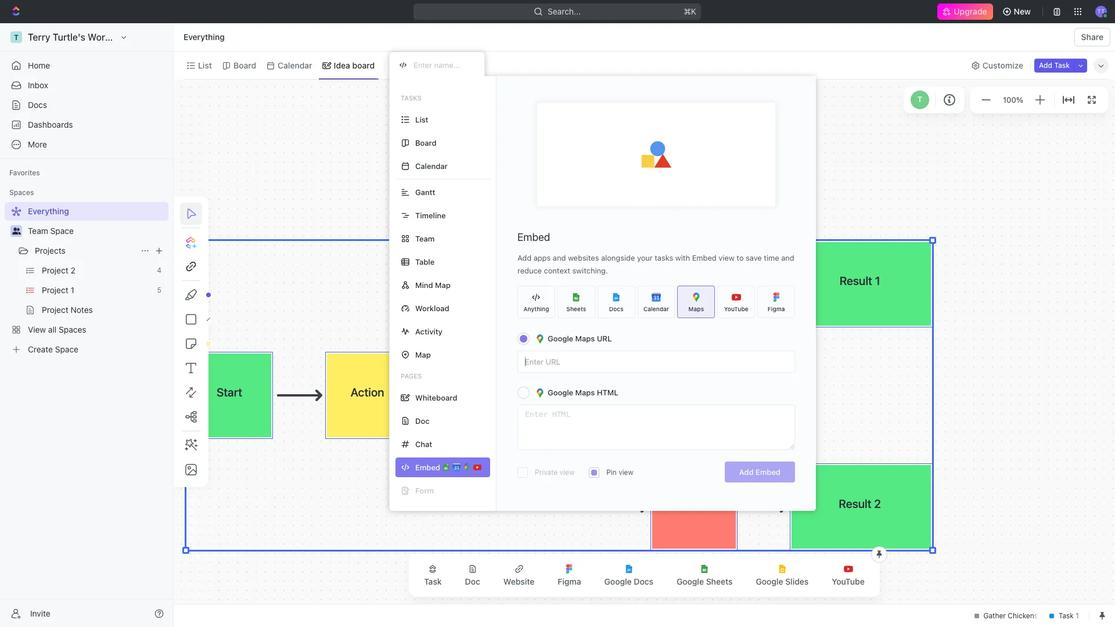 Task type: vqa. For each thing, say whether or not it's contained in the screenshot.
guests to the bottom
no



Task type: locate. For each thing, give the bounding box(es) containing it.
0 vertical spatial add
[[1039, 61, 1053, 69]]

google inside google slides 'button'
[[756, 577, 783, 587]]

0 horizontal spatial add
[[518, 253, 532, 263]]

2 horizontal spatial embed
[[756, 468, 781, 477]]

view right private at the bottom of page
[[560, 468, 575, 477]]

google maps url
[[548, 334, 612, 343]]

0 vertical spatial calendar
[[278, 60, 312, 70]]

and up context
[[553, 253, 566, 263]]

doc button
[[456, 558, 490, 594]]

1 vertical spatial calendar
[[415, 161, 448, 171]]

list down tasks
[[415, 115, 428, 124]]

and right time
[[782, 253, 795, 263]]

team for team
[[415, 234, 435, 243]]

2 horizontal spatial add
[[1039, 61, 1053, 69]]

0 horizontal spatial docs
[[28, 100, 47, 110]]

0 horizontal spatial sheets
[[567, 305, 586, 312]]

calendar down add apps and websites alongside your tasks with embed view to save time and reduce context switching.
[[644, 305, 669, 312]]

1 horizontal spatial calendar
[[415, 161, 448, 171]]

context
[[544, 266, 570, 275]]

0 horizontal spatial and
[[553, 253, 566, 263]]

google for google sheets
[[677, 577, 704, 587]]

0 horizontal spatial view
[[560, 468, 575, 477]]

youtube right slides
[[832, 577, 865, 587]]

doc
[[415, 416, 430, 426], [465, 577, 480, 587]]

maps down with
[[689, 305, 704, 312]]

1 horizontal spatial board
[[415, 138, 437, 147]]

calendar up gantt
[[415, 161, 448, 171]]

1 horizontal spatial and
[[782, 253, 795, 263]]

docs link
[[5, 96, 168, 114]]

docs inside button
[[634, 577, 654, 587]]

0 vertical spatial map
[[435, 280, 451, 290]]

google docs
[[605, 577, 654, 587]]

view right pin
[[619, 468, 634, 477]]

view for pin view
[[619, 468, 634, 477]]

100%
[[1003, 95, 1024, 104]]

team for team space
[[28, 226, 48, 236]]

pin view
[[607, 468, 634, 477]]

view inside add apps and websites alongside your tasks with embed view to save time and reduce context switching.
[[719, 253, 735, 263]]

idea
[[334, 60, 350, 70]]

2 horizontal spatial calendar
[[644, 305, 669, 312]]

figma inside button
[[558, 577, 581, 587]]

apps
[[534, 253, 551, 263]]

maps
[[689, 305, 704, 312], [575, 334, 595, 343], [575, 388, 595, 397]]

2 and from the left
[[782, 253, 795, 263]]

team up table
[[415, 234, 435, 243]]

0 vertical spatial list
[[198, 60, 212, 70]]

upgrade link
[[938, 3, 993, 20]]

team right user group icon
[[28, 226, 48, 236]]

whiteboard
[[415, 393, 457, 402]]

mind
[[415, 280, 433, 290]]

team
[[28, 226, 48, 236], [415, 234, 435, 243]]

1 horizontal spatial add
[[739, 468, 754, 477]]

upgrade
[[954, 6, 987, 16]]

invite
[[30, 609, 50, 618]]

figma button
[[549, 558, 591, 594]]

doc up chat
[[415, 416, 430, 426]]

view for private view
[[560, 468, 575, 477]]

1 horizontal spatial task
[[1055, 61, 1070, 69]]

url
[[597, 334, 612, 343]]

view button
[[389, 52, 427, 79]]

0 horizontal spatial calendar
[[278, 60, 312, 70]]

youtube down to
[[724, 305, 749, 312]]

view
[[719, 253, 735, 263], [560, 468, 575, 477], [619, 468, 634, 477]]

1 vertical spatial sheets
[[706, 577, 733, 587]]

list down everything link
[[198, 60, 212, 70]]

home
[[28, 60, 50, 70]]

1 vertical spatial figma
[[558, 577, 581, 587]]

0 vertical spatial board
[[234, 60, 256, 70]]

1 vertical spatial board
[[415, 138, 437, 147]]

0 horizontal spatial team
[[28, 226, 48, 236]]

calendar inside calendar link
[[278, 60, 312, 70]]

figma
[[768, 305, 785, 312], [558, 577, 581, 587]]

0 horizontal spatial youtube
[[724, 305, 749, 312]]

⌘k
[[684, 6, 697, 16]]

websites
[[568, 253, 599, 263]]

2 horizontal spatial docs
[[634, 577, 654, 587]]

add inside button
[[1039, 61, 1053, 69]]

maps for url
[[575, 334, 595, 343]]

anything
[[524, 305, 549, 312]]

dashboards link
[[5, 116, 168, 134]]

customize
[[983, 60, 1024, 70]]

0 vertical spatial task
[[1055, 61, 1070, 69]]

1 vertical spatial youtube
[[832, 577, 865, 587]]

private view
[[535, 468, 575, 477]]

0 horizontal spatial figma
[[558, 577, 581, 587]]

0 vertical spatial figma
[[768, 305, 785, 312]]

time
[[764, 253, 779, 263]]

1 horizontal spatial figma
[[768, 305, 785, 312]]

1 horizontal spatial map
[[435, 280, 451, 290]]

your
[[637, 253, 653, 263]]

list link
[[196, 57, 212, 73]]

1 horizontal spatial sheets
[[706, 577, 733, 587]]

team space
[[28, 226, 74, 236]]

google sheets button
[[668, 558, 742, 594]]

1 horizontal spatial view
[[619, 468, 634, 477]]

2 vertical spatial add
[[739, 468, 754, 477]]

google maps html
[[548, 388, 619, 397]]

0 vertical spatial docs
[[28, 100, 47, 110]]

add inside "button"
[[739, 468, 754, 477]]

1 horizontal spatial youtube
[[832, 577, 865, 587]]

doc inside button
[[465, 577, 480, 587]]

maps left the html
[[575, 388, 595, 397]]

1 vertical spatial doc
[[465, 577, 480, 587]]

embed
[[518, 231, 550, 243], [692, 253, 717, 263], [756, 468, 781, 477]]

list
[[198, 60, 212, 70], [415, 115, 428, 124]]

board link
[[231, 57, 256, 73]]

0 horizontal spatial embed
[[518, 231, 550, 243]]

google slides button
[[747, 558, 818, 594]]

0 vertical spatial doc
[[415, 416, 430, 426]]

chat
[[415, 440, 432, 449]]

0 horizontal spatial doc
[[415, 416, 430, 426]]

figma down time
[[768, 305, 785, 312]]

board
[[352, 60, 375, 70]]

map right "mind"
[[435, 280, 451, 290]]

board right the list link at the top left
[[234, 60, 256, 70]]

view left to
[[719, 253, 735, 263]]

0 vertical spatial maps
[[689, 305, 704, 312]]

add embed
[[739, 468, 781, 477]]

board down tasks
[[415, 138, 437, 147]]

add apps and websites alongside your tasks with embed view to save time and reduce context switching.
[[518, 253, 795, 275]]

tree
[[5, 202, 168, 359]]

html
[[597, 388, 619, 397]]

2 horizontal spatial view
[[719, 253, 735, 263]]

pin
[[607, 468, 617, 477]]

task button
[[415, 558, 451, 594]]

0 horizontal spatial map
[[415, 350, 431, 359]]

add
[[1039, 61, 1053, 69], [518, 253, 532, 263], [739, 468, 754, 477]]

1 horizontal spatial team
[[415, 234, 435, 243]]

save
[[746, 253, 762, 263]]

map down activity
[[415, 350, 431, 359]]

Enter name... field
[[412, 60, 475, 70]]

board
[[234, 60, 256, 70], [415, 138, 437, 147]]

Enter URL text field
[[518, 351, 795, 372]]

calendar left the idea on the left
[[278, 60, 312, 70]]

tree containing team space
[[5, 202, 168, 359]]

team inside sidebar navigation
[[28, 226, 48, 236]]

idea board link
[[332, 57, 375, 73]]

1 vertical spatial add
[[518, 253, 532, 263]]

2 vertical spatial calendar
[[644, 305, 669, 312]]

1 vertical spatial embed
[[692, 253, 717, 263]]

1 horizontal spatial embed
[[692, 253, 717, 263]]

website
[[504, 577, 535, 587]]

1 vertical spatial maps
[[575, 334, 595, 343]]

figma right website
[[558, 577, 581, 587]]

doc right task button
[[465, 577, 480, 587]]

add for add task
[[1039, 61, 1053, 69]]

task
[[1055, 61, 1070, 69], [424, 577, 442, 587]]

1 and from the left
[[553, 253, 566, 263]]

sheets
[[567, 305, 586, 312], [706, 577, 733, 587]]

maps left url
[[575, 334, 595, 343]]

google inside google docs button
[[605, 577, 632, 587]]

google inside google sheets 'button'
[[677, 577, 704, 587]]

google slides
[[756, 577, 809, 587]]

2 vertical spatial docs
[[634, 577, 654, 587]]

0 horizontal spatial task
[[424, 577, 442, 587]]

0 horizontal spatial list
[[198, 60, 212, 70]]

embed inside add apps and websites alongside your tasks with embed view to save time and reduce context switching.
[[692, 253, 717, 263]]

2 vertical spatial maps
[[575, 388, 595, 397]]

projects
[[35, 246, 66, 256]]

google
[[548, 334, 573, 343], [548, 388, 573, 397], [605, 577, 632, 587], [677, 577, 704, 587], [756, 577, 783, 587]]

youtube
[[724, 305, 749, 312], [832, 577, 865, 587]]

mind map
[[415, 280, 451, 290]]

add inside add apps and websites alongside your tasks with embed view to save time and reduce context switching.
[[518, 253, 532, 263]]

everything
[[184, 32, 225, 42]]

1 horizontal spatial doc
[[465, 577, 480, 587]]

1 vertical spatial list
[[415, 115, 428, 124]]

sheets inside google sheets 'button'
[[706, 577, 733, 587]]

space
[[50, 226, 74, 236]]

2 vertical spatial embed
[[756, 468, 781, 477]]

and
[[553, 253, 566, 263], [782, 253, 795, 263]]

1 vertical spatial docs
[[609, 305, 624, 312]]

calendar
[[278, 60, 312, 70], [415, 161, 448, 171], [644, 305, 669, 312]]



Task type: describe. For each thing, give the bounding box(es) containing it.
search...
[[548, 6, 581, 16]]

1 vertical spatial map
[[415, 350, 431, 359]]

youtube inside youtube button
[[832, 577, 865, 587]]

favorites button
[[5, 166, 45, 180]]

website button
[[494, 558, 544, 594]]

inbox link
[[5, 76, 168, 95]]

0 vertical spatial youtube
[[724, 305, 749, 312]]

1 horizontal spatial docs
[[609, 305, 624, 312]]

youtube button
[[823, 558, 874, 594]]

inbox
[[28, 80, 48, 90]]

with
[[676, 253, 690, 263]]

add for add apps and websites alongside your tasks with embed view to save time and reduce context switching.
[[518, 253, 532, 263]]

slides
[[786, 577, 809, 587]]

sidebar navigation
[[0, 23, 174, 627]]

tasks
[[401, 94, 422, 102]]

favorites
[[9, 168, 40, 177]]

switching.
[[573, 266, 608, 275]]

google docs button
[[595, 558, 663, 594]]

projects link
[[35, 242, 136, 260]]

spaces
[[9, 188, 34, 197]]

google for google docs
[[605, 577, 632, 587]]

add task
[[1039, 61, 1070, 69]]

table
[[415, 257, 435, 266]]

team space link
[[28, 222, 166, 241]]

to
[[737, 253, 744, 263]]

everything link
[[181, 30, 228, 44]]

0 vertical spatial embed
[[518, 231, 550, 243]]

add for add embed
[[739, 468, 754, 477]]

form
[[415, 486, 434, 495]]

new button
[[998, 2, 1038, 21]]

user group image
[[12, 228, 21, 235]]

tree inside sidebar navigation
[[5, 202, 168, 359]]

view button
[[389, 57, 427, 73]]

docs inside sidebar navigation
[[28, 100, 47, 110]]

add embed button
[[725, 462, 795, 483]]

customize button
[[968, 57, 1027, 73]]

1 horizontal spatial list
[[415, 115, 428, 124]]

idea board
[[334, 60, 375, 70]]

activity
[[415, 327, 443, 336]]

reduce
[[518, 266, 542, 275]]

timeline
[[415, 211, 446, 220]]

dashboards
[[28, 120, 73, 130]]

view
[[404, 60, 423, 70]]

google sheets
[[677, 577, 733, 587]]

google for google maps html
[[548, 388, 573, 397]]

share button
[[1075, 28, 1111, 46]]

new
[[1014, 6, 1031, 16]]

t
[[918, 95, 923, 104]]

pages
[[401, 372, 422, 380]]

0 horizontal spatial board
[[234, 60, 256, 70]]

tasks
[[655, 253, 673, 263]]

alongside
[[601, 253, 635, 263]]

google for google maps url
[[548, 334, 573, 343]]

maps for html
[[575, 388, 595, 397]]

share
[[1082, 32, 1104, 42]]

1 vertical spatial task
[[424, 577, 442, 587]]

private
[[535, 468, 558, 477]]

100% button
[[1001, 93, 1026, 107]]

Enter HTML text field
[[518, 406, 795, 450]]

home link
[[5, 56, 168, 75]]

google for google slides
[[756, 577, 783, 587]]

gantt
[[415, 187, 435, 197]]

workload
[[415, 304, 449, 313]]

calendar link
[[275, 57, 312, 73]]

embed inside "button"
[[756, 468, 781, 477]]

add task button
[[1035, 58, 1075, 72]]

0 vertical spatial sheets
[[567, 305, 586, 312]]



